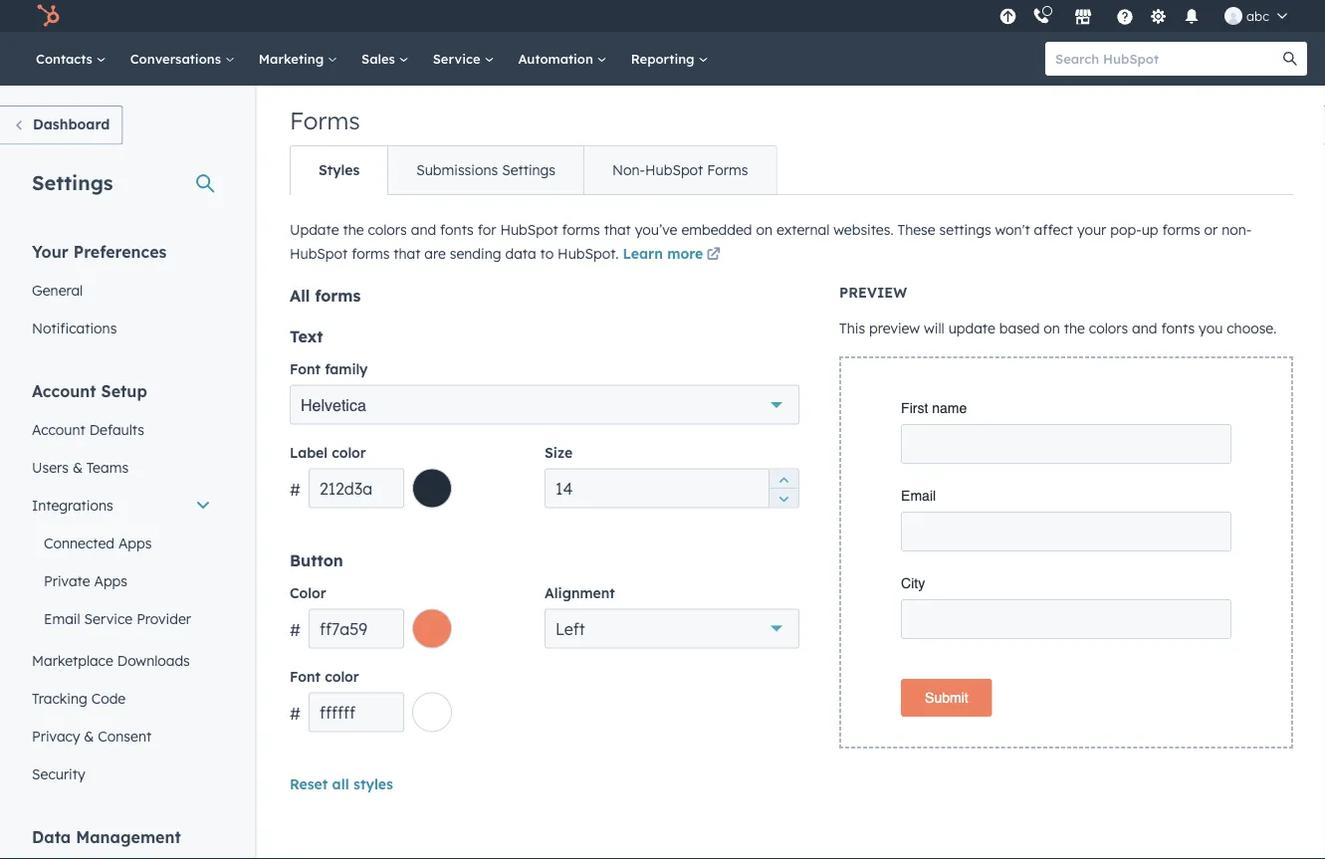 Task type: vqa. For each thing, say whether or not it's contained in the screenshot.
Data Management
yes



Task type: locate. For each thing, give the bounding box(es) containing it.
0 horizontal spatial fonts
[[440, 221, 474, 239]]

family
[[325, 360, 368, 378]]

hubspot
[[646, 161, 704, 179], [500, 221, 558, 239], [290, 245, 348, 262]]

label
[[290, 444, 328, 461]]

privacy & consent
[[32, 728, 152, 745]]

0 horizontal spatial service
[[84, 610, 133, 628]]

font up font color text box
[[290, 668, 321, 685]]

color up label color text box at the left
[[332, 444, 366, 461]]

reset all styles button
[[290, 775, 393, 793]]

1 account from the top
[[32, 381, 96, 401]]

hubspot up data
[[500, 221, 558, 239]]

hubspot inside navigation
[[646, 161, 704, 179]]

that
[[604, 221, 631, 239], [394, 245, 421, 262]]

choose.
[[1227, 320, 1277, 337]]

0 horizontal spatial settings
[[32, 170, 113, 195]]

the right the "based" on the right of the page
[[1065, 320, 1086, 337]]

that left are
[[394, 245, 421, 262]]

integrations
[[32, 497, 113, 514]]

font family
[[290, 360, 368, 378]]

marketing
[[259, 50, 328, 67]]

1 horizontal spatial on
[[1044, 320, 1061, 337]]

connected
[[44, 534, 115, 552]]

2 vertical spatial #
[[290, 704, 301, 724]]

0 vertical spatial font
[[290, 360, 321, 378]]

automation link
[[506, 32, 619, 86]]

Size text field
[[545, 469, 800, 508]]

0 vertical spatial on
[[756, 221, 773, 239]]

tracking code
[[32, 690, 126, 707]]

0 horizontal spatial and
[[411, 221, 436, 239]]

1 horizontal spatial settings
[[502, 161, 556, 179]]

automation
[[518, 50, 597, 67]]

font down text
[[290, 360, 321, 378]]

1 horizontal spatial that
[[604, 221, 631, 239]]

first
[[902, 400, 929, 416]]

account up account defaults on the left of the page
[[32, 381, 96, 401]]

on left external
[[756, 221, 773, 239]]

left button
[[545, 609, 800, 649]]

settings inside navigation
[[502, 161, 556, 179]]

apps up the email service provider at bottom left
[[94, 572, 128, 590]]

Search HubSpot search field
[[1046, 42, 1290, 76]]

submissions settings link
[[388, 146, 584, 194]]

1 font from the top
[[290, 360, 321, 378]]

code
[[91, 690, 126, 707]]

security
[[32, 765, 85, 783]]

0 vertical spatial email
[[902, 488, 936, 504]]

privacy
[[32, 728, 80, 745]]

on
[[756, 221, 773, 239], [1044, 320, 1061, 337]]

apps down integrations button
[[118, 534, 152, 552]]

navigation
[[290, 145, 777, 195]]

link opens in a new window image
[[707, 249, 721, 262]]

learn
[[623, 245, 663, 262]]

helvetica
[[301, 396, 366, 414]]

the
[[343, 221, 364, 239], [1065, 320, 1086, 337]]

your preferences element
[[20, 241, 223, 347]]

0 horizontal spatial forms
[[290, 106, 360, 135]]

& right the users
[[73, 459, 83, 476]]

won't
[[996, 221, 1031, 239]]

this preview will update based on the colors and fonts you choose.
[[840, 320, 1277, 337]]

up
[[1142, 221, 1159, 239]]

users & teams
[[32, 459, 129, 476]]

embedded
[[682, 221, 753, 239]]

0 horizontal spatial the
[[343, 221, 364, 239]]

0 horizontal spatial that
[[394, 245, 421, 262]]

Color text field
[[309, 609, 404, 649]]

the inside 'update the colors and fonts for hubspot forms that you've embedded on external websites. these settings won't affect your pop-up forms or non- hubspot forms that are sending data to hubspot.'
[[343, 221, 364, 239]]

button
[[290, 550, 343, 570]]

data management element
[[32, 826, 223, 860]]

1 vertical spatial that
[[394, 245, 421, 262]]

1 vertical spatial #
[[290, 620, 301, 640]]

&
[[73, 459, 83, 476], [84, 728, 94, 745]]

service right sales link
[[433, 50, 484, 67]]

settings down dashboard
[[32, 170, 113, 195]]

1 horizontal spatial service
[[433, 50, 484, 67]]

0 vertical spatial fonts
[[440, 221, 474, 239]]

abc button
[[1213, 0, 1300, 32]]

more
[[668, 245, 704, 262]]

external
[[777, 221, 830, 239]]

1 vertical spatial service
[[84, 610, 133, 628]]

3 # from the top
[[290, 704, 301, 724]]

font color
[[290, 668, 359, 685]]

1 horizontal spatial email
[[902, 488, 936, 504]]

0 vertical spatial apps
[[118, 534, 152, 552]]

0 vertical spatial forms
[[290, 106, 360, 135]]

are
[[425, 245, 446, 262]]

0 horizontal spatial email
[[44, 610, 80, 628]]

and
[[411, 221, 436, 239], [1133, 320, 1158, 337]]

1 vertical spatial account
[[32, 421, 85, 438]]

1 horizontal spatial and
[[1133, 320, 1158, 337]]

account for account defaults
[[32, 421, 85, 438]]

forms left or
[[1163, 221, 1201, 239]]

sales link
[[350, 32, 421, 86]]

or
[[1205, 221, 1218, 239]]

account defaults link
[[20, 411, 223, 449]]

& for privacy
[[84, 728, 94, 745]]

apps
[[118, 534, 152, 552], [94, 572, 128, 590]]

forms
[[562, 221, 600, 239], [1163, 221, 1201, 239], [352, 245, 390, 262], [315, 285, 361, 305]]

account up the users
[[32, 421, 85, 438]]

users & teams link
[[20, 449, 223, 487]]

0 vertical spatial account
[[32, 381, 96, 401]]

0 vertical spatial the
[[343, 221, 364, 239]]

hubspot image
[[36, 4, 60, 28]]

marketplaces button
[[1063, 0, 1105, 32]]

2 font from the top
[[290, 668, 321, 685]]

hubspot down update
[[290, 245, 348, 262]]

settings right submissions
[[502, 161, 556, 179]]

learn more
[[623, 245, 704, 262]]

1 horizontal spatial hubspot
[[500, 221, 558, 239]]

2 account from the top
[[32, 421, 85, 438]]

service down private apps link
[[84, 610, 133, 628]]

& inside privacy & consent link
[[84, 728, 94, 745]]

and inside 'update the colors and fonts for hubspot forms that you've embedded on external websites. these settings won't affect your pop-up forms or non- hubspot forms that are sending data to hubspot.'
[[411, 221, 436, 239]]

0 horizontal spatial colors
[[368, 221, 407, 239]]

1 vertical spatial colors
[[1090, 320, 1129, 337]]

1 vertical spatial &
[[84, 728, 94, 745]]

the right update
[[343, 221, 364, 239]]

1 vertical spatial font
[[290, 668, 321, 685]]

# for label
[[290, 480, 301, 500]]

email inside account setup 'element'
[[44, 610, 80, 628]]

1 horizontal spatial forms
[[707, 161, 749, 179]]

0 horizontal spatial on
[[756, 221, 773, 239]]

0 vertical spatial hubspot
[[646, 161, 704, 179]]

0 vertical spatial color
[[332, 444, 366, 461]]

service inside service "link"
[[433, 50, 484, 67]]

# down color
[[290, 620, 301, 640]]

2 horizontal spatial hubspot
[[646, 161, 704, 179]]

service link
[[421, 32, 506, 86]]

marketplace downloads link
[[20, 642, 223, 680]]

and up are
[[411, 221, 436, 239]]

service
[[433, 50, 484, 67], [84, 610, 133, 628]]

1 vertical spatial email
[[44, 610, 80, 628]]

2 # from the top
[[290, 620, 301, 640]]

management
[[76, 827, 181, 847]]

1 vertical spatial forms
[[707, 161, 749, 179]]

hubspot up you've
[[646, 161, 704, 179]]

notifications image
[[1183, 9, 1201, 27]]

1 horizontal spatial &
[[84, 728, 94, 745]]

account setup element
[[20, 380, 223, 793]]

0 vertical spatial and
[[411, 221, 436, 239]]

& inside users & teams 'link'
[[73, 459, 83, 476]]

non-
[[613, 161, 646, 179]]

learn more link
[[623, 244, 724, 267]]

account defaults
[[32, 421, 144, 438]]

email service provider
[[44, 610, 191, 628]]

tracking
[[32, 690, 87, 707]]

2 vertical spatial hubspot
[[290, 245, 348, 262]]

marketplace downloads
[[32, 652, 190, 669]]

account setup
[[32, 381, 147, 401]]

service inside email service provider link
[[84, 610, 133, 628]]

0 vertical spatial service
[[433, 50, 484, 67]]

marketing link
[[247, 32, 350, 86]]

and left you
[[1133, 320, 1158, 337]]

fonts
[[440, 221, 474, 239], [1162, 320, 1195, 337]]

1 vertical spatial color
[[325, 668, 359, 685]]

pop-
[[1111, 221, 1142, 239]]

1 horizontal spatial fonts
[[1162, 320, 1195, 337]]

you
[[1199, 320, 1223, 337]]

forms up styles
[[290, 106, 360, 135]]

fonts left you
[[1162, 320, 1195, 337]]

email down private
[[44, 610, 80, 628]]

# down font color
[[290, 704, 301, 724]]

forms up embedded
[[707, 161, 749, 179]]

group
[[769, 469, 799, 508]]

your preferences
[[32, 242, 167, 261]]

connected apps link
[[20, 524, 223, 562]]

1 horizontal spatial the
[[1065, 320, 1086, 337]]

calling icon image
[[1033, 8, 1051, 26]]

colors right the "based" on the right of the page
[[1090, 320, 1129, 337]]

color up font color text box
[[325, 668, 359, 685]]

contacts
[[36, 50, 96, 67]]

upgrade image
[[1000, 8, 1018, 26]]

email down "first"
[[902, 488, 936, 504]]

contacts link
[[24, 32, 118, 86]]

first name
[[902, 400, 967, 416]]

on right the "based" on the right of the page
[[1044, 320, 1061, 337]]

alignment
[[545, 584, 615, 602]]

fonts left for
[[440, 221, 474, 239]]

0 vertical spatial colors
[[368, 221, 407, 239]]

tracking code link
[[20, 680, 223, 718]]

that up learn
[[604, 221, 631, 239]]

1 vertical spatial on
[[1044, 320, 1061, 337]]

font for font color
[[290, 668, 321, 685]]

& right privacy on the bottom of page
[[84, 728, 94, 745]]

0 vertical spatial #
[[290, 480, 301, 500]]

0 vertical spatial &
[[73, 459, 83, 476]]

# down label
[[290, 480, 301, 500]]

city
[[902, 576, 926, 592]]

0 horizontal spatial hubspot
[[290, 245, 348, 262]]

1 # from the top
[[290, 480, 301, 500]]

1 vertical spatial apps
[[94, 572, 128, 590]]

font
[[290, 360, 321, 378], [290, 668, 321, 685]]

1 vertical spatial fonts
[[1162, 320, 1195, 337]]

teams
[[87, 459, 129, 476]]

colors right update
[[368, 221, 407, 239]]

0 horizontal spatial &
[[73, 459, 83, 476]]

connected apps
[[44, 534, 152, 552]]

color
[[332, 444, 366, 461], [325, 668, 359, 685]]

1 vertical spatial and
[[1133, 320, 1158, 337]]

downloads
[[117, 652, 190, 669]]

preview
[[870, 320, 920, 337]]



Task type: describe. For each thing, give the bounding box(es) containing it.
consent
[[98, 728, 152, 745]]

email service provider link
[[20, 600, 223, 638]]

settings image
[[1150, 8, 1168, 26]]

forms up hubspot.
[[562, 221, 600, 239]]

provider
[[137, 610, 191, 628]]

setup
[[101, 381, 147, 401]]

settings
[[940, 221, 992, 239]]

color for label color
[[332, 444, 366, 461]]

privacy & consent link
[[20, 718, 223, 756]]

hubspot link
[[24, 4, 75, 28]]

sending
[[450, 245, 502, 262]]

forms right all
[[315, 285, 361, 305]]

update
[[949, 320, 996, 337]]

abc menu
[[994, 0, 1302, 32]]

users
[[32, 459, 69, 476]]

color for font color
[[325, 668, 359, 685]]

apps for connected apps
[[118, 534, 152, 552]]

First name text field
[[902, 424, 1232, 464]]

update the colors and fonts for hubspot forms that you've embedded on external websites. these settings won't affect your pop-up forms or non- hubspot forms that are sending data to hubspot.
[[290, 221, 1252, 262]]

these
[[898, 221, 936, 239]]

data
[[505, 245, 537, 262]]

reporting link
[[619, 32, 721, 86]]

private apps
[[44, 572, 128, 590]]

1 vertical spatial hubspot
[[500, 221, 558, 239]]

all
[[332, 775, 349, 793]]

data
[[32, 827, 71, 847]]

submit
[[925, 690, 969, 706]]

preview
[[840, 283, 908, 301]]

# for font
[[290, 704, 301, 724]]

private
[[44, 572, 90, 590]]

apps for private apps
[[94, 572, 128, 590]]

email for email service provider
[[44, 610, 80, 628]]

update
[[290, 221, 339, 239]]

reset all styles
[[290, 775, 393, 793]]

all forms
[[290, 285, 361, 305]]

navigation containing styles
[[290, 145, 777, 195]]

non-
[[1222, 221, 1252, 239]]

styles
[[319, 161, 360, 179]]

help image
[[1117, 9, 1135, 27]]

to
[[540, 245, 554, 262]]

marketplaces image
[[1075, 9, 1093, 27]]

settings link
[[1147, 5, 1171, 26]]

Email text field
[[902, 512, 1232, 552]]

preferences
[[73, 242, 167, 261]]

colors inside 'update the colors and fonts for hubspot forms that you've embedded on external websites. these settings won't affect your pop-up forms or non- hubspot forms that are sending data to hubspot.'
[[368, 221, 407, 239]]

help button
[[1109, 0, 1143, 32]]

search image
[[1284, 52, 1298, 66]]

1 horizontal spatial colors
[[1090, 320, 1129, 337]]

dashboard
[[33, 116, 110, 133]]

defaults
[[89, 421, 144, 438]]

submit button
[[902, 679, 993, 717]]

private apps link
[[20, 562, 223, 600]]

integrations button
[[20, 487, 223, 524]]

general link
[[20, 271, 223, 309]]

color
[[290, 584, 326, 602]]

dashboard link
[[0, 106, 123, 145]]

left
[[556, 619, 586, 639]]

abc
[[1247, 7, 1270, 24]]

notifications link
[[20, 309, 223, 347]]

label color
[[290, 444, 366, 461]]

conversations link
[[118, 32, 247, 86]]

0 vertical spatial that
[[604, 221, 631, 239]]

reporting
[[631, 50, 699, 67]]

link opens in a new window image
[[707, 244, 721, 267]]

all
[[290, 285, 310, 305]]

based
[[1000, 320, 1040, 337]]

your
[[32, 242, 69, 261]]

Label color text field
[[309, 469, 404, 508]]

this
[[840, 320, 866, 337]]

submissions
[[417, 161, 498, 179]]

fonts inside 'update the colors and fonts for hubspot forms that you've embedded on external websites. these settings won't affect your pop-up forms or non- hubspot forms that are sending data to hubspot.'
[[440, 221, 474, 239]]

Font color text field
[[309, 693, 404, 733]]

styles
[[354, 775, 393, 793]]

upgrade link
[[996, 5, 1021, 26]]

affect
[[1035, 221, 1074, 239]]

security link
[[20, 756, 223, 793]]

forms up the "all forms"
[[352, 245, 390, 262]]

for
[[478, 221, 497, 239]]

websites.
[[834, 221, 894, 239]]

forms inside navigation
[[707, 161, 749, 179]]

email for email
[[902, 488, 936, 504]]

non-hubspot forms link
[[584, 146, 776, 194]]

1 vertical spatial the
[[1065, 320, 1086, 337]]

gary orlando image
[[1225, 7, 1243, 25]]

marketplace
[[32, 652, 113, 669]]

you've
[[635, 221, 678, 239]]

font for font family
[[290, 360, 321, 378]]

account for account setup
[[32, 381, 96, 401]]

sales
[[362, 50, 399, 67]]

non-hubspot forms
[[613, 161, 749, 179]]

reset
[[290, 775, 328, 793]]

will
[[924, 320, 945, 337]]

City text field
[[902, 600, 1232, 639]]

helvetica button
[[290, 385, 800, 425]]

on inside 'update the colors and fonts for hubspot forms that you've embedded on external websites. these settings won't affect your pop-up forms or non- hubspot forms that are sending data to hubspot.'
[[756, 221, 773, 239]]

notifications button
[[1175, 0, 1209, 32]]

& for users
[[73, 459, 83, 476]]



